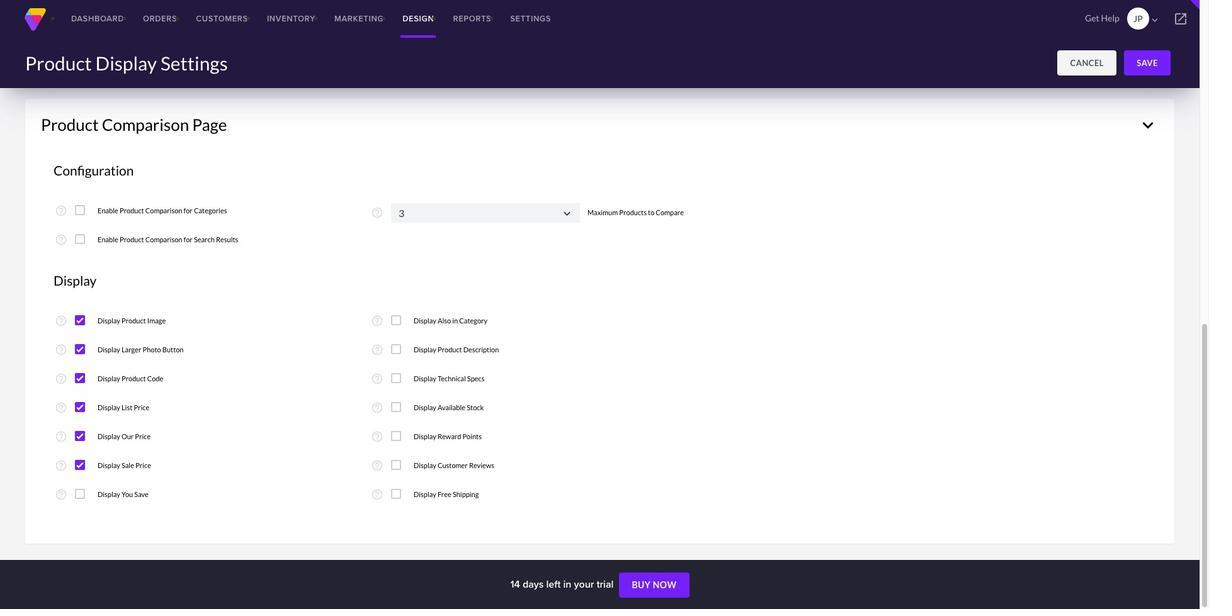 Task type: locate. For each thing, give the bounding box(es) containing it.
display product code
[[98, 375, 163, 383]]

1 horizontal spatial 
[[561, 207, 574, 220]]

for left categories
[[184, 206, 193, 215]]

display for display reward points
[[414, 433, 436, 441]]

in right left
[[563, 578, 572, 592]]

comparison for categories
[[145, 206, 182, 215]]

description
[[276, 13, 328, 25], [463, 346, 499, 354]]

cancel
[[1070, 58, 1104, 68]]

save
[[1137, 58, 1158, 68], [134, 491, 149, 499]]

1 horizontal spatial description
[[463, 346, 499, 354]]

14
[[510, 578, 520, 592]]

for left search
[[184, 235, 193, 244]]

display customer reviews
[[414, 462, 494, 470]]


[[1149, 15, 1161, 26]]

help_outline for display also in category
[[371, 315, 384, 328]]

settings down customers
[[161, 52, 228, 74]]

1 enable from the top
[[98, 206, 118, 215]]

technical
[[438, 375, 466, 383]]

to
[[648, 209, 655, 217]]

2 vertical spatial price
[[135, 462, 151, 470]]

enable
[[98, 206, 118, 215], [98, 235, 118, 244]]

page
[[192, 114, 227, 135]]

comparison
[[102, 114, 189, 135], [145, 206, 182, 215], [145, 235, 182, 244]]

settings
[[510, 13, 551, 25], [161, 52, 228, 74]]

display for display sale price
[[98, 462, 120, 470]]

help_outline for display reward points
[[371, 431, 384, 443]]

save right the you
[[134, 491, 149, 499]]

0 vertical spatial 
[[545, 14, 559, 27]]

for for search
[[184, 235, 193, 244]]

product left image
[[122, 317, 146, 325]]

cancel link
[[1058, 50, 1117, 76]]

display our price
[[98, 433, 151, 441]]

0 vertical spatial price
[[134, 404, 149, 412]]

help_outline for display product code
[[55, 373, 67, 385]]

trial
[[597, 578, 614, 592]]

design
[[403, 13, 434, 25]]

2 vertical spatial comparison
[[145, 235, 182, 244]]

help_outline
[[358, 12, 371, 25], [55, 205, 67, 217], [371, 207, 384, 219], [55, 234, 67, 246], [55, 315, 67, 328], [371, 315, 384, 328], [55, 344, 67, 357], [371, 344, 384, 357], [55, 373, 67, 385], [371, 373, 384, 385], [55, 402, 67, 414], [371, 402, 384, 414], [55, 431, 67, 443], [371, 431, 384, 443], [55, 460, 67, 472], [371, 460, 384, 472], [55, 489, 67, 501], [371, 489, 384, 501]]

product left code
[[122, 375, 146, 383]]

display for display product code
[[98, 375, 120, 383]]

display
[[95, 52, 157, 74], [54, 273, 97, 288], [98, 317, 120, 325], [414, 317, 436, 325], [98, 346, 120, 354], [414, 346, 436, 354], [98, 375, 120, 383], [414, 375, 436, 383], [98, 404, 120, 412], [414, 404, 436, 412], [98, 433, 120, 441], [414, 433, 436, 441], [98, 462, 120, 470], [414, 462, 436, 470], [98, 491, 120, 499], [414, 491, 436, 499]]

product down enable product comparison for categories
[[120, 235, 144, 244]]

enable for enable product comparison for search results
[[98, 235, 118, 244]]

price for display sale price
[[135, 462, 151, 470]]

dashboard
[[71, 13, 124, 25]]

days
[[523, 578, 544, 592]]

price for display list price
[[134, 404, 149, 412]]

1 horizontal spatial save
[[1137, 58, 1158, 68]]

specs
[[467, 375, 485, 383]]

1 horizontal spatial in
[[563, 578, 572, 592]]

0 vertical spatial for
[[184, 206, 193, 215]]

larger
[[122, 346, 141, 354]]

products
[[619, 209, 647, 217]]

enable down enable product comparison for categories
[[98, 235, 118, 244]]

0 horizontal spatial save
[[134, 491, 149, 499]]

help_outline for display list price
[[55, 402, 67, 414]]

help_outline for enable product comparison for search results
[[55, 234, 67, 246]]

your
[[574, 578, 594, 592]]

0 horizontal spatial settings
[[161, 52, 228, 74]]

1 vertical spatial settings
[[161, 52, 228, 74]]

customers
[[196, 13, 248, 25]]

1 vertical spatial enable
[[98, 235, 118, 244]]


[[545, 14, 559, 27], [561, 207, 574, 220]]

results
[[216, 235, 238, 244]]

None text field
[[391, 203, 580, 223]]

enable for enable product comparison for categories
[[98, 206, 118, 215]]

orders
[[143, 13, 177, 25]]

price right sale
[[135, 462, 151, 470]]

left
[[546, 578, 561, 592]]

1 vertical spatial 
[[561, 207, 574, 220]]

short
[[330, 13, 354, 25]]

product up enable product comparison for search results
[[120, 206, 144, 215]]

0 horizontal spatial 
[[545, 14, 559, 27]]

search
[[194, 235, 215, 244]]

settings right reports
[[510, 13, 551, 25]]

in
[[452, 317, 458, 325], [563, 578, 572, 592]]

for
[[184, 206, 193, 215], [184, 235, 193, 244]]

product display settings
[[25, 52, 228, 74]]

1 vertical spatial price
[[135, 433, 151, 441]]

product for display product description
[[438, 346, 462, 354]]

display sale price
[[98, 462, 151, 470]]

help_outline for display product description
[[371, 344, 384, 357]]

list
[[122, 404, 132, 412]]

help_outline for display our price
[[55, 431, 67, 443]]

1 vertical spatial description
[[463, 346, 499, 354]]

1 vertical spatial for
[[184, 235, 193, 244]]

price right our
[[135, 433, 151, 441]]

product for display product image
[[122, 317, 146, 325]]

price
[[134, 404, 149, 412], [135, 433, 151, 441], [135, 462, 151, 470]]

price right list
[[134, 404, 149, 412]]

1 for from the top
[[184, 206, 193, 215]]

save down the ''
[[1137, 58, 1158, 68]]

help_outline for maximum products to compare
[[371, 207, 384, 219]]

compare
[[656, 209, 684, 217]]

buy
[[632, 580, 651, 591]]

help_outline for display free shipping
[[371, 489, 384, 501]]

marketing
[[334, 13, 384, 25]]

product up display technical specs
[[438, 346, 462, 354]]

buy now link
[[619, 573, 689, 598]]

0 vertical spatial enable
[[98, 206, 118, 215]]

help_outline for display customer reviews
[[371, 460, 384, 472]]

product
[[25, 52, 92, 74], [41, 114, 99, 135], [120, 206, 144, 215], [120, 235, 144, 244], [122, 317, 146, 325], [438, 346, 462, 354], [122, 375, 146, 383]]

enable down configuration
[[98, 206, 118, 215]]

2 for from the top
[[184, 235, 193, 244]]

get
[[1085, 13, 1100, 23]]

0 vertical spatial description
[[276, 13, 328, 25]]

0 horizontal spatial description
[[276, 13, 328, 25]]

0 vertical spatial in
[[452, 317, 458, 325]]

1 vertical spatial save
[[134, 491, 149, 499]]

display you save
[[98, 491, 149, 499]]

display for display
[[54, 273, 97, 288]]

display for display free shipping
[[414, 491, 436, 499]]

display for display list price
[[98, 404, 120, 412]]

help_outline for display available stock
[[371, 402, 384, 414]]

display larger photo button
[[98, 346, 184, 354]]

display free shipping
[[414, 491, 479, 499]]

1 vertical spatial comparison
[[145, 206, 182, 215]]

description up specs
[[463, 346, 499, 354]]

description right show
[[276, 13, 328, 25]]

customer
[[438, 462, 468, 470]]

product comparison page
[[41, 114, 227, 135]]

0 vertical spatial settings
[[510, 13, 551, 25]]

2 enable from the top
[[98, 235, 118, 244]]

enable product comparison for search results
[[98, 235, 238, 244]]

in right also on the left of the page
[[452, 317, 458, 325]]



Task type: vqa. For each thing, say whether or not it's contained in the screenshot.
12:00:00
no



Task type: describe. For each thing, give the bounding box(es) containing it.
stock
[[467, 404, 484, 412]]

help_outline for display sale price
[[55, 460, 67, 472]]

reward
[[438, 433, 461, 441]]

categories
[[194, 206, 227, 215]]

reviews
[[469, 462, 494, 470]]

points
[[463, 433, 482, 441]]

display available stock
[[414, 404, 484, 412]]

maximum
[[588, 209, 618, 217]]

display product image
[[98, 317, 166, 325]]

display product description
[[414, 346, 499, 354]]

dashboard link
[[62, 0, 134, 38]]

display for display larger photo button
[[98, 346, 120, 354]]

get help
[[1085, 13, 1120, 23]]

help_outline inside show description short help_outline
[[358, 12, 371, 25]]

display reward points
[[414, 433, 482, 441]]

display list price
[[98, 404, 149, 412]]

product up configuration
[[41, 114, 99, 135]]

display for display available stock
[[414, 404, 436, 412]]

product for display product code
[[122, 375, 146, 383]]

1 vertical spatial in
[[563, 578, 572, 592]]

help_outline for enable product comparison for categories
[[55, 205, 67, 217]]

buy now
[[632, 580, 677, 591]]

inventory
[[267, 13, 316, 25]]

comparison for search
[[145, 235, 182, 244]]

display for display technical specs
[[414, 375, 436, 383]]

reports
[[453, 13, 491, 25]]

0 horizontal spatial in
[[452, 317, 458, 325]]

button
[[162, 346, 184, 354]]

price for display our price
[[135, 433, 151, 441]]

show
[[250, 13, 274, 25]]

display for display also in category
[[414, 317, 436, 325]]

display for display our price
[[98, 433, 120, 441]]

sale
[[122, 462, 134, 470]]


[[1173, 11, 1189, 26]]

product for enable product comparison for categories
[[120, 206, 144, 215]]

help_outline for display technical specs
[[371, 373, 384, 385]]

14 days left in your trial
[[510, 578, 616, 592]]

help_outline for display product image
[[55, 315, 67, 328]]

save link
[[1124, 50, 1171, 76]]

help_outline for display you save
[[55, 489, 67, 501]]

jp
[[1134, 13, 1143, 24]]

display for display product description
[[414, 346, 436, 354]]

configuration
[[54, 162, 134, 178]]

product for enable product comparison for search results
[[120, 235, 144, 244]]

expand_more
[[1138, 114, 1159, 136]]

our
[[122, 433, 134, 441]]

also
[[438, 317, 451, 325]]

1 horizontal spatial settings
[[510, 13, 551, 25]]

display for display you save
[[98, 491, 120, 499]]

display also in category
[[414, 317, 488, 325]]

for for categories
[[184, 206, 193, 215]]

category
[[459, 317, 488, 325]]

show description short help_outline
[[250, 12, 371, 25]]

code
[[147, 375, 163, 383]]

product down dashboard link
[[25, 52, 92, 74]]

enable product comparison for categories
[[98, 206, 227, 215]]

display for display customer reviews
[[414, 462, 436, 470]]

display for display product image
[[98, 317, 120, 325]]

0 vertical spatial comparison
[[102, 114, 189, 135]]

display technical specs
[[414, 375, 485, 383]]

now
[[653, 580, 677, 591]]

description inside show description short help_outline
[[276, 13, 328, 25]]

shipping
[[453, 491, 479, 499]]

available
[[438, 404, 466, 412]]

image
[[147, 317, 166, 325]]

 link
[[1162, 0, 1200, 38]]

maximum products to compare
[[588, 209, 684, 217]]

help_outline for display larger photo button
[[55, 344, 67, 357]]

help
[[1101, 13, 1120, 23]]

you
[[122, 491, 133, 499]]

0 vertical spatial save
[[1137, 58, 1158, 68]]

photo
[[143, 346, 161, 354]]

free
[[438, 491, 451, 499]]



